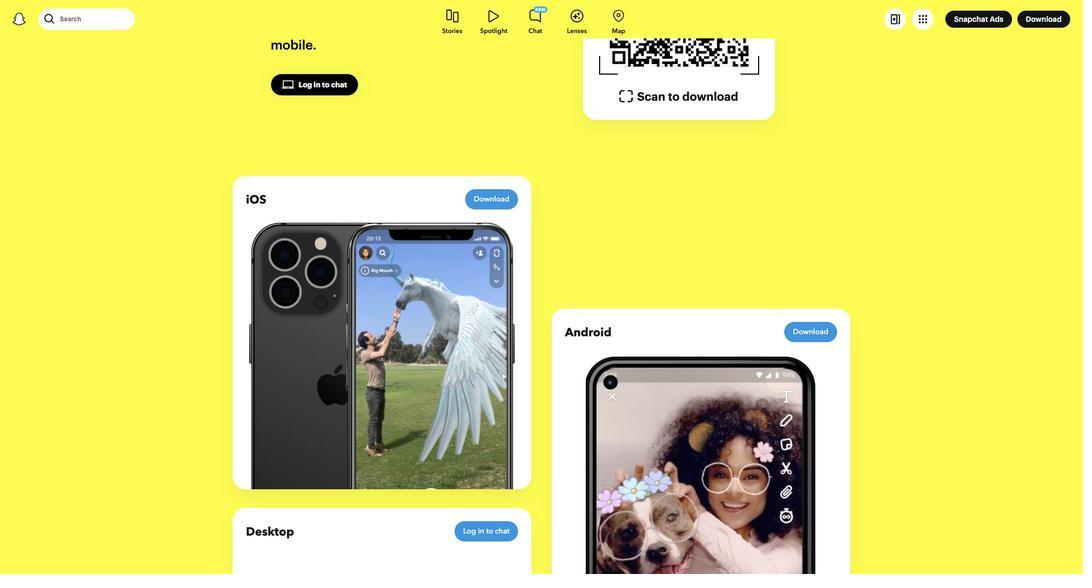 Task type: vqa. For each thing, say whether or not it's contained in the screenshot.
Yourself on the top right of the page
no



Task type: describe. For each thing, give the bounding box(es) containing it.
download link for android
[[784, 322, 837, 343]]

adventure
[[291, 0, 353, 4]]

ios
[[246, 192, 266, 208]]

log in to chat button
[[271, 74, 358, 95]]

lenses
[[567, 27, 587, 35]]

the
[[303, 21, 323, 36]]

log in to chat link
[[455, 522, 518, 542]]

snapchat
[[954, 14, 988, 23]]

watch snapchat spotlight videos image
[[488, 10, 499, 22]]

our
[[366, 5, 387, 20]]

mobile.
[[271, 37, 316, 52]]

download for ios
[[474, 194, 510, 204]]

chat
[[528, 27, 542, 35]]

ads
[[990, 14, 1003, 23]]

stories
[[442, 27, 462, 35]]

hang
[[402, 0, 434, 4]]

friends
[[301, 5, 344, 20]]

chat inside button
[[331, 80, 347, 89]]

1 vertical spatial on
[[447, 21, 463, 36]]

ios image
[[249, 223, 515, 490]]

1 horizontal spatial chat
[[495, 527, 510, 537]]

try out lenses and filters on snapchat image
[[570, 10, 584, 22]]

and
[[469, 5, 492, 20]]

0 vertical spatial on
[[347, 5, 363, 20]]

keep
[[271, 21, 300, 36]]

download for android
[[793, 327, 829, 337]]

Search text field
[[38, 9, 135, 30]]

snapchat ads
[[954, 14, 1003, 23]]

to inside button
[[322, 80, 330, 89]]

1 vertical spatial log
[[463, 527, 476, 537]]

awaits.
[[356, 0, 398, 4]]

try the new snapchat on web to chat image
[[530, 10, 541, 22]]

app
[[442, 5, 466, 20]]

out
[[437, 0, 458, 4]]

an adventure awaits. hang out with your friends on our desktop app and keep the conversation going on mobile.
[[271, 0, 492, 52]]

in inside log in to chat button
[[314, 80, 321, 89]]

android
[[565, 325, 612, 341]]

desktop global navigation image
[[13, 13, 26, 26]]

desktop
[[390, 5, 439, 20]]



Task type: locate. For each thing, give the bounding box(es) containing it.
on up the 'conversation'
[[347, 5, 363, 20]]

download link inside desktop global navigation element
[[1017, 11, 1070, 28]]

scan to download
[[637, 89, 738, 103]]

snapchat ads link
[[946, 11, 1012, 28]]

0 horizontal spatial on
[[347, 5, 363, 20]]

download link
[[1017, 11, 1070, 28], [465, 189, 518, 210], [784, 322, 837, 343]]

1 horizontal spatial on
[[447, 21, 463, 36]]

conversation
[[326, 21, 406, 36]]

with
[[461, 0, 487, 4]]

1 vertical spatial download
[[474, 194, 510, 204]]

log in to chat
[[299, 80, 347, 89], [463, 527, 510, 537]]

log in to chat inside button
[[299, 80, 347, 89]]

2 vertical spatial download link
[[784, 322, 837, 343]]

1 horizontal spatial log in to chat
[[463, 527, 510, 537]]

1 vertical spatial log in to chat
[[463, 527, 510, 537]]

1 horizontal spatial to
[[486, 527, 493, 537]]

chat
[[331, 80, 347, 89], [495, 527, 510, 537]]

0 horizontal spatial download
[[474, 194, 510, 204]]

spotlight
[[480, 27, 507, 35]]

0 vertical spatial log in to chat
[[299, 80, 347, 89]]

in
[[314, 80, 321, 89], [478, 527, 484, 537]]

0 horizontal spatial chat
[[331, 80, 347, 89]]

2 vertical spatial download
[[793, 327, 829, 337]]

on down app
[[447, 21, 463, 36]]

1 horizontal spatial download link
[[784, 322, 837, 343]]

1 vertical spatial chat
[[495, 527, 510, 537]]

download inside desktop global navigation element
[[1026, 14, 1062, 23]]

map
[[612, 27, 625, 35]]

2 horizontal spatial to
[[668, 89, 680, 103]]

going
[[409, 21, 444, 36]]

view what's happening around the world on snapchat image
[[613, 10, 624, 22]]

download link for ios
[[465, 189, 518, 210]]

0 horizontal spatial log
[[299, 80, 312, 89]]

1 horizontal spatial download
[[793, 327, 829, 337]]

0 horizontal spatial in
[[314, 80, 321, 89]]

1 vertical spatial download link
[[465, 189, 518, 210]]

log
[[299, 80, 312, 89], [463, 527, 476, 537]]

scan
[[637, 89, 665, 103]]

2 horizontal spatial download
[[1026, 14, 1062, 23]]

0 horizontal spatial log in to chat
[[299, 80, 347, 89]]

0 vertical spatial log
[[299, 80, 312, 89]]

your
[[271, 5, 298, 20]]

desktop global navigation element
[[0, 0, 1083, 38]]

on
[[347, 5, 363, 20], [447, 21, 463, 36]]

log inside button
[[299, 80, 312, 89]]

1 vertical spatial in
[[478, 527, 484, 537]]

scan this qr code image
[[610, 0, 748, 67]]

0 vertical spatial chat
[[331, 80, 347, 89]]

download
[[1026, 14, 1062, 23], [474, 194, 510, 204], [793, 327, 829, 337]]

desktop
[[246, 524, 294, 540]]

2 horizontal spatial download link
[[1017, 11, 1070, 28]]

an
[[271, 0, 288, 4]]

to
[[322, 80, 330, 89], [668, 89, 680, 103], [486, 527, 493, 537]]

0 vertical spatial in
[[314, 80, 321, 89]]

0 horizontal spatial download link
[[465, 189, 518, 210]]

in inside log in to chat link
[[478, 527, 484, 537]]

android image
[[586, 356, 816, 575]]

0 horizontal spatial to
[[322, 80, 330, 89]]

0 vertical spatial download link
[[1017, 11, 1070, 28]]

watch snapchat stories image
[[446, 10, 459, 22]]

1 horizontal spatial in
[[478, 527, 484, 537]]

0 vertical spatial download
[[1026, 14, 1062, 23]]

download
[[682, 89, 738, 103]]

desktop image
[[233, 555, 531, 575]]

1 horizontal spatial log
[[463, 527, 476, 537]]



